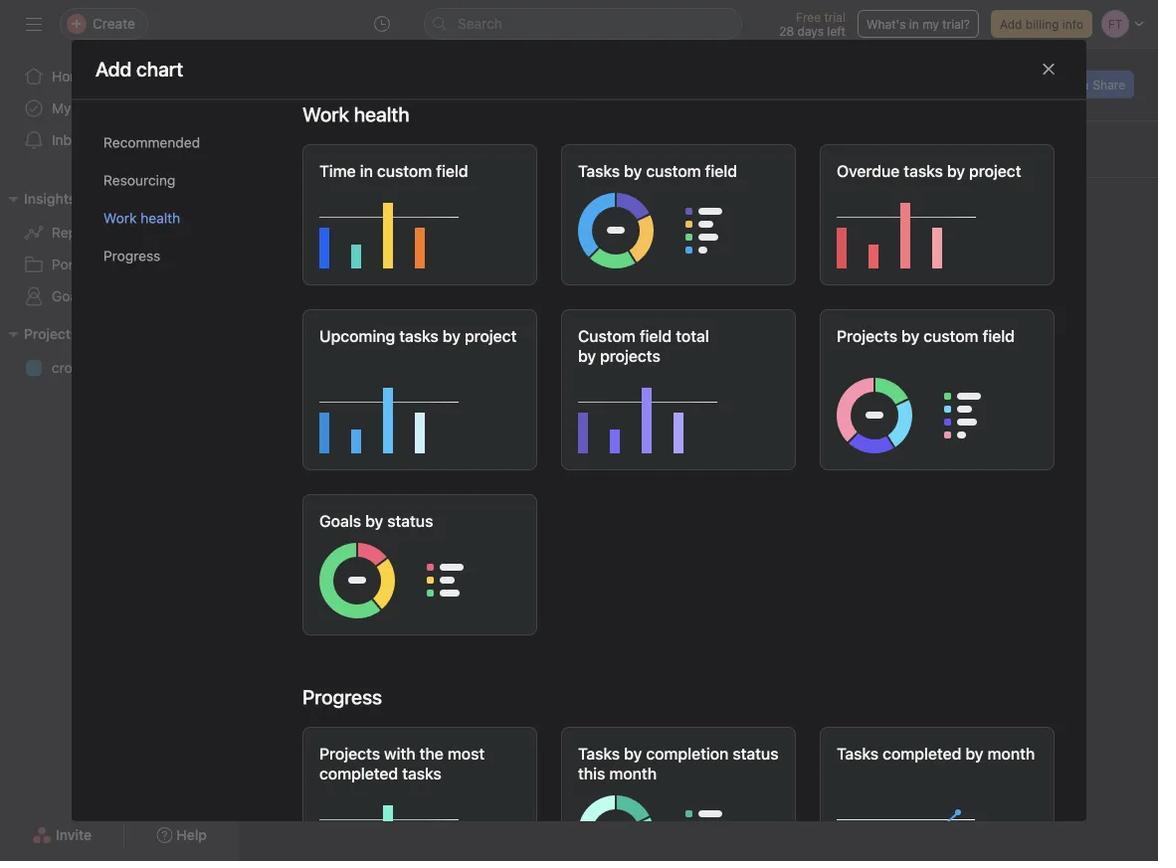 Task type: describe. For each thing, give the bounding box(es) containing it.
resourcing button
[[103, 162, 271, 199]]

add inside button
[[1000, 17, 1022, 31]]

image of a green donut chart image
[[578, 793, 781, 862]]

add chart
[[96, 57, 183, 81]]

upcoming tasks by project
[[319, 327, 517, 346]]

custom field for time in custom field
[[377, 162, 468, 181]]

tasks completed by month button
[[820, 728, 1055, 862]]

1 horizontal spatial progress
[[303, 686, 382, 709]]

by projects
[[578, 347, 661, 366]]

my
[[923, 17, 939, 31]]

free
[[796, 10, 821, 24]]

custom field total by projects
[[578, 327, 709, 366]]

image of a purple column chart image
[[578, 375, 781, 454]]

info
[[1063, 17, 1084, 31]]

0 vertical spatial add chart
[[288, 142, 343, 156]]

projects with the most completed tasks
[[319, 745, 485, 784]]

by for progress
[[624, 745, 642, 764]]

in for what's
[[909, 17, 919, 31]]

field
[[640, 327, 672, 346]]

custom field total by projects button
[[561, 310, 796, 471]]

functional
[[93, 360, 157, 376]]

tasks by completion status this month
[[578, 745, 779, 784]]

1 horizontal spatial chart
[[514, 386, 543, 400]]

free trial 28 days left
[[780, 10, 846, 38]]

trial?
[[943, 17, 970, 31]]

tasks for upcoming
[[399, 327, 439, 346]]

with
[[384, 745, 416, 764]]

work health
[[103, 210, 180, 226]]

search list box
[[424, 8, 742, 40]]

time in custom field
[[319, 162, 468, 181]]

projects with the most completed tasks button
[[303, 728, 537, 862]]

search
[[458, 15, 502, 32]]

cross-
[[52, 360, 93, 376]]

what's in my trial?
[[867, 17, 970, 31]]

goals by status
[[319, 512, 433, 531]]

project
[[160, 360, 205, 376]]

2 vertical spatial add
[[488, 386, 510, 400]]

share
[[1093, 78, 1126, 92]]

invite
[[56, 827, 92, 844]]

reporting
[[52, 224, 115, 241]]

what's
[[867, 17, 906, 31]]

report image
[[275, 73, 299, 97]]

projects element
[[0, 316, 239, 388]]

1 vertical spatial add
[[288, 142, 310, 156]]

image of a green column chart image
[[319, 793, 522, 862]]

goals by status button
[[303, 495, 537, 636]]

time in custom field button
[[303, 145, 537, 286]]

tasks completed by month
[[837, 745, 1035, 764]]

custom field for tasks by custom field
[[646, 162, 737, 181]]

my tasks link
[[12, 93, 227, 124]]

1 vertical spatial add chart button
[[299, 202, 732, 544]]

projects by custom field button
[[820, 310, 1055, 471]]

projects button
[[0, 322, 78, 346]]

health
[[141, 210, 180, 226]]

home link
[[12, 61, 227, 93]]

custom
[[578, 327, 636, 346]]

image of a multicolored donut chart image for projects
[[837, 375, 1040, 454]]

work health button
[[103, 199, 271, 237]]

by status
[[365, 512, 433, 531]]

upcoming
[[319, 327, 395, 346]]

reporting link
[[12, 217, 227, 249]]

28
[[780, 24, 794, 38]]

completed
[[883, 745, 962, 764]]

by month
[[966, 745, 1035, 764]]

close image
[[1041, 61, 1057, 77]]

inbox
[[52, 132, 87, 148]]

most
[[448, 745, 485, 764]]

hide sidebar image
[[26, 16, 42, 32]]

billing
[[1026, 17, 1059, 31]]

my
[[52, 100, 71, 116]]

resourcing
[[103, 172, 175, 188]]

cross-functional project plan
[[52, 360, 237, 376]]

ft
[[1039, 78, 1054, 92]]

upcoming tasks by project button
[[303, 310, 537, 471]]

overdue
[[837, 162, 900, 181]]

work health
[[303, 103, 410, 126]]

add billing info button
[[991, 10, 1093, 38]]

image of a blue line chart image
[[837, 793, 1040, 862]]



Task type: locate. For each thing, give the bounding box(es) containing it.
in left my
[[909, 17, 919, 31]]

0 horizontal spatial tasks
[[75, 100, 109, 116]]

projects for projects by custom field
[[837, 327, 898, 346]]

1 horizontal spatial add
[[488, 386, 510, 400]]

by project for overdue tasks by project
[[947, 162, 1022, 181]]

progress up the completed tasks
[[303, 686, 382, 709]]

custom field
[[377, 162, 468, 181], [646, 162, 737, 181], [924, 327, 1015, 346]]

add down report image
[[288, 142, 310, 156]]

completion
[[646, 745, 729, 764]]

image of a multicolored donut chart image for tasks
[[578, 189, 781, 269]]

0 vertical spatial by
[[624, 162, 642, 181]]

1 horizontal spatial projects
[[319, 745, 380, 764]]

goals for goals
[[52, 288, 88, 305]]

goals inside button
[[319, 512, 361, 531]]

in inside button
[[360, 162, 373, 181]]

1 vertical spatial goals
[[319, 512, 361, 531]]

goals link
[[12, 281, 227, 312]]

1 horizontal spatial custom field
[[646, 162, 737, 181]]

total
[[676, 327, 709, 346]]

projects inside dropdown button
[[24, 326, 78, 342]]

insights
[[24, 191, 76, 207]]

1 vertical spatial add chart
[[488, 386, 543, 400]]

by for work health
[[624, 162, 642, 181]]

cross-functional project plan link
[[12, 352, 237, 384]]

add left billing
[[1000, 17, 1022, 31]]

my tasks
[[52, 100, 109, 116]]

tasks for overdue
[[904, 162, 943, 181]]

by inside tasks by completion status this month
[[624, 745, 642, 764]]

1 horizontal spatial add chart
[[488, 386, 543, 400]]

projects
[[24, 326, 78, 342], [837, 327, 898, 346], [319, 745, 380, 764]]

0 horizontal spatial projects
[[24, 326, 78, 342]]

recommended button
[[103, 124, 271, 162]]

time
[[319, 162, 356, 181]]

home
[[52, 68, 90, 85]]

invite button
[[19, 818, 105, 854]]

add chart button
[[263, 135, 352, 163], [299, 202, 732, 544]]

2 horizontal spatial add
[[1000, 17, 1022, 31]]

projects inside 'projects with the most completed tasks'
[[319, 745, 380, 764]]

0 horizontal spatial by project
[[443, 327, 517, 346]]

image of a blue column chart image
[[319, 375, 522, 454]]

work
[[103, 210, 137, 226]]

0 vertical spatial progress
[[103, 248, 160, 264]]

in for time
[[360, 162, 373, 181]]

1 vertical spatial chart
[[514, 386, 543, 400]]

share button
[[1068, 71, 1134, 99]]

recommended
[[103, 134, 200, 151]]

image of a multicolored donut chart image down by status
[[319, 540, 522, 619]]

image of a multicolored column chart image
[[319, 189, 522, 269]]

tasks right 'upcoming'
[[399, 327, 439, 346]]

progress button
[[103, 237, 271, 275]]

1 vertical spatial by project
[[443, 327, 517, 346]]

tasks right overdue
[[904, 162, 943, 181]]

projects inside button
[[837, 327, 898, 346]]

portfolios link
[[12, 249, 227, 281]]

custom field inside button
[[377, 162, 468, 181]]

2 horizontal spatial tasks
[[904, 162, 943, 181]]

tasks by custom field
[[578, 162, 737, 181]]

tasks
[[578, 162, 620, 181], [578, 745, 620, 764], [837, 745, 879, 764]]

add chart
[[288, 142, 343, 156], [488, 386, 543, 400]]

tasks inside button
[[399, 327, 439, 346]]

by project inside button
[[947, 162, 1022, 181]]

by
[[624, 162, 642, 181], [902, 327, 920, 346], [624, 745, 642, 764]]

2 horizontal spatial custom field
[[924, 327, 1015, 346]]

image of a multicolored donut chart image for overdue
[[837, 189, 1040, 269]]

1 horizontal spatial in
[[909, 17, 919, 31]]

add
[[1000, 17, 1022, 31], [288, 142, 310, 156], [488, 386, 510, 400]]

projects for projects
[[24, 326, 78, 342]]

plan
[[209, 360, 237, 376]]

show options image
[[477, 88, 493, 103]]

image of a multicolored donut chart image inside overdue tasks by project button
[[837, 189, 1040, 269]]

1 vertical spatial in
[[360, 162, 373, 181]]

image of a multicolored donut chart image down tasks by custom field
[[578, 189, 781, 269]]

tasks for work health
[[578, 162, 620, 181]]

1 vertical spatial by
[[902, 327, 920, 346]]

projects by custom field
[[837, 327, 1015, 346]]

this month
[[578, 765, 657, 784]]

0 vertical spatial goals
[[52, 288, 88, 305]]

chart
[[313, 142, 343, 156], [514, 386, 543, 400]]

0 vertical spatial add chart button
[[263, 135, 352, 163]]

goals left by status
[[319, 512, 361, 531]]

1 vertical spatial tasks
[[904, 162, 943, 181]]

1 horizontal spatial by project
[[947, 162, 1022, 181]]

tasks by completion status this month button
[[561, 728, 796, 862]]

add billing info
[[1000, 17, 1084, 31]]

global element
[[0, 49, 239, 168]]

status
[[733, 745, 779, 764]]

0 horizontal spatial add chart
[[288, 142, 343, 156]]

0 horizontal spatial in
[[360, 162, 373, 181]]

goals down portfolios
[[52, 288, 88, 305]]

image of a multicolored donut chart image inside goals by status button
[[319, 540, 522, 619]]

image of a multicolored donut chart image down projects by custom field at the top of page
[[837, 375, 1040, 454]]

new dashboard
[[326, 84, 467, 107]]

tasks for progress
[[578, 745, 620, 764]]

tasks
[[75, 100, 109, 116], [904, 162, 943, 181], [399, 327, 439, 346]]

image of a multicolored donut chart image down overdue tasks by project at the top
[[837, 189, 1040, 269]]

0 horizontal spatial chart
[[313, 142, 343, 156]]

completed tasks
[[319, 765, 442, 784]]

2 vertical spatial by
[[624, 745, 642, 764]]

tasks right my
[[75, 100, 109, 116]]

image of a multicolored donut chart image inside projects by custom field button
[[837, 375, 1040, 454]]

overdue tasks by project
[[837, 162, 1022, 181]]

projects for projects with the most completed tasks
[[319, 745, 380, 764]]

1 horizontal spatial goals
[[319, 512, 361, 531]]

0 vertical spatial tasks
[[75, 100, 109, 116]]

in right time at the left of the page
[[360, 162, 373, 181]]

overdue tasks by project button
[[820, 145, 1055, 286]]

0 horizontal spatial goals
[[52, 288, 88, 305]]

by project inside button
[[443, 327, 517, 346]]

image of a multicolored donut chart image
[[578, 189, 781, 269], [837, 189, 1040, 269], [837, 375, 1040, 454], [319, 540, 522, 619]]

tasks for my
[[75, 100, 109, 116]]

2 vertical spatial tasks
[[399, 327, 439, 346]]

1 vertical spatial progress
[[303, 686, 382, 709]]

progress inside button
[[103, 248, 160, 264]]

add down upcoming tasks by project
[[488, 386, 510, 400]]

0 horizontal spatial add
[[288, 142, 310, 156]]

progress
[[103, 248, 160, 264], [303, 686, 382, 709]]

goals
[[52, 288, 88, 305], [319, 512, 361, 531]]

progress down work health
[[103, 248, 160, 264]]

what's in my trial? button
[[858, 10, 979, 38]]

in
[[909, 17, 919, 31], [360, 162, 373, 181]]

by project for upcoming tasks by project
[[443, 327, 517, 346]]

1 horizontal spatial tasks
[[399, 327, 439, 346]]

insights button
[[0, 187, 76, 211]]

goals inside the insights element
[[52, 288, 88, 305]]

inbox link
[[12, 124, 227, 156]]

add to starred image
[[505, 88, 521, 103]]

custom field for projects by custom field
[[924, 327, 1015, 346]]

trial
[[824, 10, 846, 24]]

goals for goals by status
[[319, 512, 361, 531]]

tasks inside button
[[904, 162, 943, 181]]

left
[[827, 24, 846, 38]]

0 vertical spatial add
[[1000, 17, 1022, 31]]

ft button
[[1032, 71, 1060, 99]]

0 vertical spatial by project
[[947, 162, 1022, 181]]

image of a multicolored donut chart image inside "tasks by custom field" button
[[578, 189, 781, 269]]

tasks inside tasks by completion status this month
[[578, 745, 620, 764]]

0 horizontal spatial progress
[[103, 248, 160, 264]]

portfolios
[[52, 256, 113, 273]]

0 vertical spatial chart
[[313, 142, 343, 156]]

in inside button
[[909, 17, 919, 31]]

the
[[420, 745, 444, 764]]

tasks by custom field button
[[561, 145, 796, 286]]

tasks inside global element
[[75, 100, 109, 116]]

days
[[798, 24, 824, 38]]

0 vertical spatial in
[[909, 17, 919, 31]]

2 horizontal spatial projects
[[837, 327, 898, 346]]

by project
[[947, 162, 1022, 181], [443, 327, 517, 346]]

image of a multicolored donut chart image for goals
[[319, 540, 522, 619]]

insights element
[[0, 181, 239, 316]]

search button
[[424, 8, 742, 40]]

0 horizontal spatial custom field
[[377, 162, 468, 181]]



Task type: vqa. For each thing, say whether or not it's contained in the screenshot.
"go back" icon related to Close icon
no



